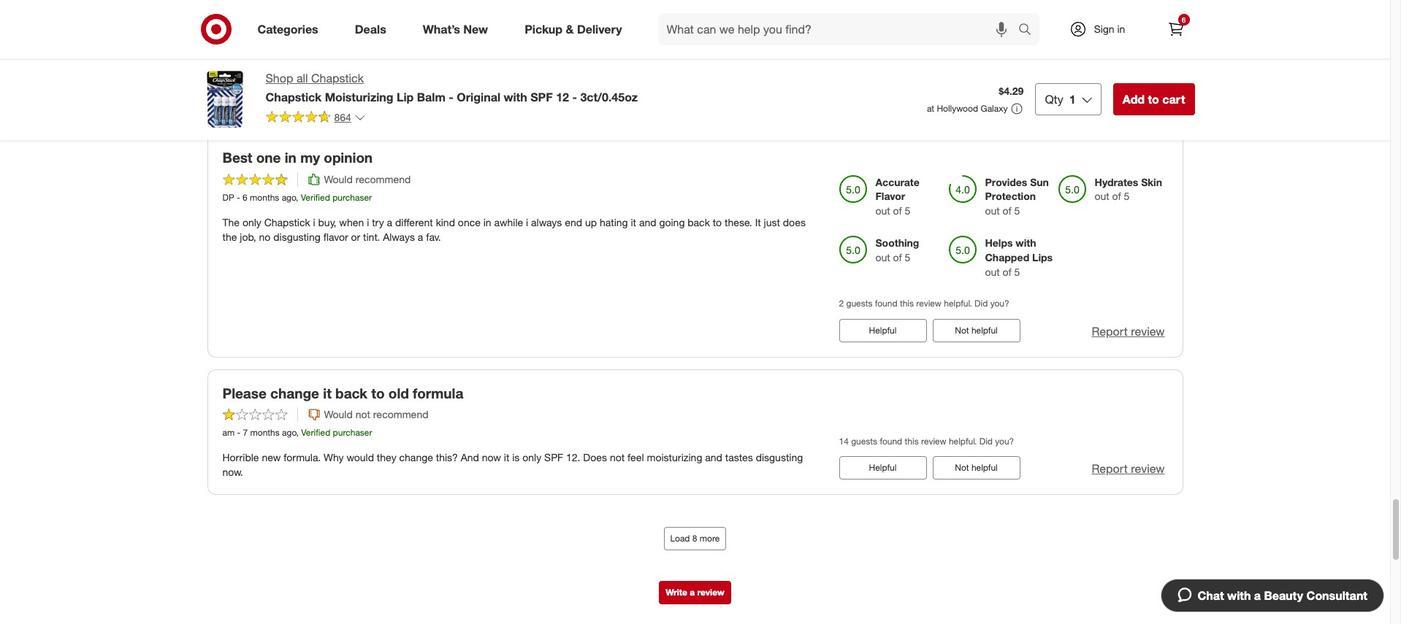 Task type: vqa. For each thing, say whether or not it's contained in the screenshot.
"864" link
yes



Task type: describe. For each thing, give the bounding box(es) containing it.
helpful for would not recommend
[[869, 463, 897, 474]]

add
[[1123, 92, 1145, 107]]

8
[[693, 534, 698, 545]]

please change it back to old formula
[[223, 385, 464, 402]]

did for would not recommend
[[980, 437, 993, 447]]

lip
[[397, 90, 414, 104]]

opinion
[[324, 149, 373, 166]]

0 vertical spatial guests
[[847, 63, 873, 74]]

please
[[223, 385, 267, 402]]

in inside the only chapstick i buy, when i try a different kind once in awhile i always end up hating it and going back to these. it just does the job, no disgusting flavor or tint. always a fav.
[[484, 216, 492, 228]]

not helpful button for would not recommend
[[933, 457, 1021, 480]]

tastes
[[726, 452, 753, 464]]

0 horizontal spatial to
[[371, 385, 385, 402]]

0 vertical spatial did
[[975, 63, 988, 74]]

a right try
[[387, 216, 393, 228]]

0 vertical spatial you?
[[991, 63, 1010, 74]]

- right 12
[[573, 90, 577, 104]]

0 vertical spatial found
[[875, 63, 898, 74]]

1 vertical spatial in
[[285, 149, 297, 166]]

1 not helpful button from the top
[[933, 83, 1021, 107]]

hydrates
[[1095, 176, 1139, 188]]

helpful. for would not recommend
[[949, 437, 977, 447]]

not helpful for out of 5
[[955, 325, 998, 336]]

sign in link
[[1057, 13, 1149, 45]]

not for would not recommend
[[955, 463, 970, 474]]

terrible
[[223, 25, 272, 42]]

a left 'fav.'
[[418, 231, 423, 243]]

new for please
[[262, 452, 281, 464]]

now.
[[223, 467, 243, 479]]

search button
[[1012, 13, 1047, 48]]

5 inside accurate flavor out of 5
[[905, 205, 911, 217]]

0 horizontal spatial change
[[270, 385, 319, 402]]

with for helps
[[1016, 237, 1037, 250]]

report review button for out of 5
[[1092, 323, 1165, 340]]

1 not helpful from the top
[[955, 89, 998, 100]]

- for please change it back to old formula
[[237, 428, 241, 439]]

1 vertical spatial back
[[336, 385, 368, 402]]

this for out of 5
[[900, 298, 914, 309]]

helpful button for would not recommend
[[839, 457, 927, 480]]

buy,
[[318, 216, 337, 228]]

ago for one
[[282, 192, 296, 203]]

would for change
[[324, 49, 353, 62]]

a right write
[[690, 588, 695, 599]]

found for out of 5
[[875, 298, 898, 309]]

x
[[223, 68, 227, 79]]

the for terrible formula change
[[223, 93, 240, 105]]

1 report review from the top
[[1092, 88, 1165, 103]]

2 i from the left
[[367, 216, 369, 228]]

4
[[235, 68, 240, 79]]

cart
[[1163, 92, 1186, 107]]

$4.29
[[999, 85, 1024, 97]]

tint.
[[363, 231, 380, 243]]

verified for change
[[294, 68, 323, 79]]

once
[[458, 216, 481, 228]]

categories link
[[245, 13, 337, 45]]

galaxy
[[981, 103, 1008, 114]]

what's new link
[[411, 13, 507, 45]]

load
[[671, 534, 690, 545]]

to inside add to cart button
[[1149, 92, 1160, 107]]

found for would not recommend
[[880, 437, 903, 447]]

would not recommend for change
[[324, 49, 429, 62]]

this?
[[436, 452, 458, 464]]

dp - 6 months ago , verified purchaser
[[223, 192, 372, 203]]

with inside the shop all chapstick chapstick moisturizing lip balm - original with spf 12 - 3ct/0.45oz
[[504, 90, 528, 104]]

864
[[334, 111, 351, 123]]

it
[[755, 216, 761, 228]]

dp
[[223, 192, 234, 203]]

1 not from the top
[[955, 89, 970, 100]]

1
[[1070, 92, 1076, 107]]

qty
[[1045, 92, 1064, 107]]

would recommend
[[324, 173, 411, 185]]

what's
[[423, 22, 460, 36]]

3ct/0.45oz
[[581, 90, 638, 104]]

- for terrible formula change
[[230, 68, 233, 79]]

0 vertical spatial formula
[[275, 25, 326, 42]]

1 report review button from the top
[[1092, 88, 1165, 104]]

not left original
[[442, 93, 457, 105]]

5 inside soothing out of 5
[[905, 252, 911, 264]]

- for best one in my opinion
[[237, 192, 240, 203]]

categories
[[258, 22, 318, 36]]

to inside the only chapstick i buy, when i try a different kind once in awhile i always end up hating it and going back to these. it just does the job, no disgusting flavor or tint. always a fav.
[[713, 216, 722, 228]]

not down deals
[[356, 49, 370, 62]]

moisturizing inside horrible new formula. why would they change this? and now it is only spf 12. does not feel moisturizing and tastes disgusting now.
[[647, 452, 703, 464]]

protection
[[986, 190, 1036, 203]]

old
[[389, 385, 409, 402]]

with for chat
[[1228, 589, 1252, 604]]

disgusting inside horrible new formula. why would they change this? and now it is only spf 12. does not feel moisturizing and tastes disgusting now.
[[756, 452, 803, 464]]

guests for out of 5
[[847, 298, 873, 309]]

it inside horrible new formula. why would they change this? and now it is only spf 12. does not feel moisturizing and tastes disgusting now.
[[504, 452, 510, 464]]

of inside soothing out of 5
[[894, 252, 902, 264]]

up
[[585, 216, 597, 228]]

helps with chapped lips out of 5
[[986, 237, 1053, 279]]

What can we help you find? suggestions appear below search field
[[658, 13, 1022, 45]]

2 vertical spatial formula
[[413, 385, 464, 402]]

, for formula
[[289, 68, 291, 79]]

not helpful button for out of 5
[[933, 319, 1021, 342]]

1 vertical spatial it
[[323, 385, 332, 402]]

different
[[395, 216, 433, 228]]

search
[[1012, 23, 1047, 38]]

sign
[[1095, 23, 1115, 35]]

pickup & delivery
[[525, 22, 622, 36]]

back inside the only chapstick i buy, when i try a different kind once in awhile i always end up hating it and going back to these. it just does the job, no disgusting flavor or tint. always a fav.
[[688, 216, 710, 228]]

spf inside horrible new formula. why would they change this? and now it is only spf 12. does not feel moisturizing and tastes disgusting now.
[[545, 452, 564, 464]]

12
[[556, 90, 569, 104]]

or
[[351, 231, 360, 243]]

terrible formula change
[[223, 25, 379, 42]]

report for would not recommend
[[1092, 462, 1128, 477]]

provides sun protection out of 5
[[986, 176, 1049, 217]]

flavor
[[876, 190, 906, 203]]

0 horizontal spatial and
[[422, 93, 439, 105]]

more
[[700, 534, 720, 545]]

0 vertical spatial in
[[1118, 23, 1126, 35]]

tastes
[[340, 93, 369, 105]]

864 link
[[266, 110, 366, 127]]

no
[[259, 231, 271, 243]]

5 inside helps with chapped lips out of 5
[[1015, 266, 1021, 279]]

, for change
[[296, 428, 299, 439]]

1 i from the left
[[313, 216, 315, 228]]

0 horizontal spatial at
[[518, 93, 527, 105]]

balm
[[417, 90, 446, 104]]

report review button for would not recommend
[[1092, 461, 1165, 478]]

did for out of 5
[[975, 298, 988, 309]]

of inside accurate flavor out of 5
[[894, 205, 902, 217]]

would for it
[[324, 409, 353, 421]]

skin
[[1142, 176, 1163, 188]]

hating
[[600, 216, 628, 228]]

purchaser for it
[[333, 428, 372, 439]]

3
[[839, 63, 844, 74]]

helpful for would not recommend
[[972, 463, 998, 474]]

why
[[324, 452, 344, 464]]

1 vertical spatial recommend
[[356, 173, 411, 185]]

shop all chapstick chapstick moisturizing lip balm - original with spf 12 - 3ct/0.45oz
[[266, 71, 638, 104]]

not down please change it back to old formula
[[356, 409, 370, 421]]

kind
[[436, 216, 455, 228]]

months for best
[[250, 192, 279, 203]]

consultant
[[1307, 589, 1368, 604]]

and
[[461, 452, 479, 464]]

new
[[464, 22, 488, 36]]

would for in
[[324, 173, 353, 185]]

hydrates skin out of 5
[[1095, 176, 1163, 203]]

14 guests found this review helpful. did you?
[[839, 437, 1015, 447]]

recommend for it
[[373, 409, 429, 421]]

12.
[[566, 452, 581, 464]]

1 vertical spatial 6
[[243, 192, 248, 203]]

0 horizontal spatial is
[[302, 93, 309, 105]]

pickup & delivery link
[[512, 13, 641, 45]]

and inside the only chapstick i buy, when i try a different kind once in awhile i always end up hating it and going back to these. it just does the job, no disgusting flavor or tint. always a fav.
[[639, 216, 657, 228]]

best
[[223, 149, 253, 166]]

5 inside hydrates skin out of 5
[[1125, 190, 1130, 203]]

write a review button
[[659, 582, 731, 605]]

purchaser for change
[[325, 68, 365, 79]]

chapped
[[986, 252, 1030, 264]]



Task type: locate. For each thing, give the bounding box(es) containing it.
spf inside the shop all chapstick chapstick moisturizing lip balm - original with spf 12 - 3ct/0.45oz
[[531, 90, 553, 104]]

back left old
[[336, 385, 368, 402]]

0 horizontal spatial with
[[504, 90, 528, 104]]

original
[[457, 90, 501, 104]]

0 horizontal spatial it
[[323, 385, 332, 402]]

1 vertical spatial report
[[1092, 324, 1128, 339]]

2 helpful from the top
[[869, 463, 897, 474]]

accurate
[[876, 176, 920, 188]]

would down opinion
[[324, 173, 353, 185]]

0 vertical spatial helpful
[[972, 89, 998, 100]]

found right 2
[[875, 298, 898, 309]]

not down 14 guests found this review helpful. did you?
[[955, 463, 970, 474]]

at hollywood galaxy
[[927, 103, 1008, 114]]

ago down the best one in my opinion
[[282, 192, 296, 203]]

write a review
[[666, 588, 725, 599]]

back right going
[[688, 216, 710, 228]]

chapstick for i
[[264, 216, 310, 228]]

helps
[[986, 237, 1013, 250]]

found right 14
[[880, 437, 903, 447]]

load 8 more
[[671, 534, 720, 545]]

helpful down 2 guests found this review helpful. did you?
[[869, 325, 897, 336]]

2 not from the top
[[955, 325, 970, 336]]

1 horizontal spatial it
[[504, 452, 510, 464]]

, up the formula.
[[296, 428, 299, 439]]

0 vertical spatial verified
[[294, 68, 323, 79]]

helpful down 14 guests found this review helpful. did you?
[[869, 463, 897, 474]]

helpful button
[[839, 319, 927, 342], [839, 457, 927, 480]]

2 horizontal spatial change
[[399, 452, 433, 464]]

2 not helpful button from the top
[[933, 319, 1021, 342]]

0 horizontal spatial back
[[336, 385, 368, 402]]

3 not helpful button from the top
[[933, 457, 1021, 480]]

trash.
[[312, 93, 337, 105]]

months right the 4
[[243, 68, 272, 79]]

did
[[975, 63, 988, 74], [975, 298, 988, 309], [980, 437, 993, 447]]

awhile
[[494, 216, 523, 228]]

not helpful button down 3 guests found this review helpful. did you?
[[933, 83, 1021, 107]]

would not recommend down deals link
[[324, 49, 429, 62]]

2 helpful from the top
[[972, 325, 998, 336]]

2 report from the top
[[1092, 324, 1128, 339]]

5 down hydrates
[[1125, 190, 1130, 203]]

the inside the only chapstick i buy, when i try a different kind once in awhile i always end up hating it and going back to these. it just does the job, no disgusting flavor or tint. always a fav.
[[223, 216, 240, 228]]

am
[[223, 428, 235, 439]]

at left all.
[[518, 93, 527, 105]]

not down 2 guests found this review helpful. did you?
[[955, 325, 970, 336]]

0 horizontal spatial i
[[313, 216, 315, 228]]

only inside the only chapstick i buy, when i try a different kind once in awhile i always end up hating it and going back to these. it just does the job, no disgusting flavor or tint. always a fav.
[[243, 216, 262, 228]]

the only chapstick i buy, when i try a different kind once in awhile i always end up hating it and going back to these. it just does the job, no disgusting flavor or tint. always a fav.
[[223, 216, 806, 243]]

moisturizing
[[325, 90, 394, 104]]

new right horrible
[[262, 452, 281, 464]]

months right dp
[[250, 192, 279, 203]]

1 vertical spatial not helpful
[[955, 325, 998, 336]]

2 vertical spatial ,
[[296, 428, 299, 439]]

of down the soothing
[[894, 252, 902, 264]]

i left buy,
[[313, 216, 315, 228]]

1 would not recommend from the top
[[324, 49, 429, 62]]

would not recommend for it
[[324, 409, 429, 421]]

a
[[387, 216, 393, 228], [418, 231, 423, 243], [690, 588, 695, 599], [1255, 589, 1261, 604]]

a left the beauty
[[1255, 589, 1261, 604]]

this for would not recommend
[[905, 437, 919, 447]]

1 vertical spatial spf
[[545, 452, 564, 464]]

1 vertical spatial would
[[324, 173, 353, 185]]

formula right old
[[413, 385, 464, 402]]

chapstick up 'no'
[[264, 216, 310, 228]]

7
[[243, 428, 248, 439]]

feel
[[628, 452, 644, 464]]

lips
[[1033, 252, 1053, 264]]

2 vertical spatial not helpful
[[955, 463, 998, 474]]

helpful button down 2 guests found this review helpful. did you?
[[839, 319, 927, 342]]

0 vertical spatial chapstick
[[311, 71, 364, 86]]

of inside hydrates skin out of 5
[[1113, 190, 1122, 203]]

of down protection
[[1003, 205, 1012, 217]]

1 horizontal spatial new
[[262, 452, 281, 464]]

when
[[339, 216, 364, 228]]

months for please
[[250, 428, 280, 439]]

0 horizontal spatial in
[[285, 149, 297, 166]]

1 horizontal spatial to
[[713, 216, 722, 228]]

not helpful button
[[933, 83, 1021, 107], [933, 319, 1021, 342], [933, 457, 1021, 480]]

out inside provides sun protection out of 5
[[986, 205, 1000, 217]]

1 horizontal spatial and
[[639, 216, 657, 228]]

1 vertical spatial with
[[1016, 237, 1037, 250]]

of inside helps with chapped lips out of 5
[[1003, 266, 1012, 279]]

1 helpful button from the top
[[839, 319, 927, 342]]

2 vertical spatial did
[[980, 437, 993, 447]]

soothing out of 5
[[876, 237, 920, 264]]

1 vertical spatial ,
[[296, 192, 298, 203]]

1 vertical spatial report review
[[1092, 324, 1165, 339]]

0 vertical spatial moisturizing
[[459, 93, 515, 105]]

report review for would not recommend
[[1092, 462, 1165, 477]]

guests for would not recommend
[[852, 437, 878, 447]]

not helpful button down 14 guests found this review helpful. did you?
[[933, 457, 1021, 480]]

2 vertical spatial recommend
[[373, 409, 429, 421]]

3 i from the left
[[526, 216, 529, 228]]

does
[[783, 216, 806, 228]]

and left tastes
[[706, 452, 723, 464]]

2 vertical spatial change
[[399, 452, 433, 464]]

2 horizontal spatial with
[[1228, 589, 1252, 604]]

report review for out of 5
[[1092, 324, 1165, 339]]

2 horizontal spatial it
[[631, 216, 637, 228]]

2 would from the top
[[324, 173, 353, 185]]

1 would from the top
[[324, 49, 353, 62]]

in right "sign" in the top right of the page
[[1118, 23, 1126, 35]]

- left "7"
[[237, 428, 241, 439]]

helpful. for out of 5
[[944, 298, 973, 309]]

2 report review button from the top
[[1092, 323, 1165, 340]]

beauty
[[1265, 589, 1304, 604]]

0 vertical spatial this
[[900, 63, 914, 74]]

months right "7"
[[250, 428, 280, 439]]

formula.
[[284, 452, 321, 464]]

fav.
[[426, 231, 441, 243]]

0 vertical spatial disgusting
[[372, 93, 419, 105]]

and inside horrible new formula. why would they change this? and now it is only spf 12. does not feel moisturizing and tastes disgusting now.
[[706, 452, 723, 464]]

would down terrible formula change
[[324, 49, 353, 62]]

1 vertical spatial to
[[713, 216, 722, 228]]

helpful for out of 5
[[972, 325, 998, 336]]

delivery
[[577, 22, 622, 36]]

image of chapstick moisturizing lip balm - original with spf 12 - 3ct/0.45oz image
[[196, 70, 254, 129]]

of down hydrates
[[1113, 190, 1122, 203]]

1 vertical spatial months
[[250, 192, 279, 203]]

to right add
[[1149, 92, 1160, 107]]

0 horizontal spatial moisturizing
[[459, 93, 515, 105]]

with right chat
[[1228, 589, 1252, 604]]

2 vertical spatial chapstick
[[264, 216, 310, 228]]

3 not helpful from the top
[[955, 463, 998, 474]]

out down hydrates
[[1095, 190, 1110, 203]]

2 report review from the top
[[1092, 324, 1165, 339]]

1 vertical spatial and
[[639, 216, 657, 228]]

2 vertical spatial it
[[504, 452, 510, 464]]

add to cart
[[1123, 92, 1186, 107]]

helpful up 'galaxy'
[[972, 89, 998, 100]]

not helpful down 2 guests found this review helpful. did you?
[[955, 325, 998, 336]]

new
[[243, 93, 262, 105], [262, 452, 281, 464]]

14
[[839, 437, 849, 447]]

does
[[583, 452, 607, 464]]

accurate flavor out of 5
[[876, 176, 920, 217]]

chat with a beauty consultant button
[[1161, 580, 1385, 613]]

0 vertical spatial to
[[1149, 92, 1160, 107]]

out inside accurate flavor out of 5
[[876, 205, 891, 217]]

2 vertical spatial not
[[955, 463, 970, 474]]

0 vertical spatial 6
[[1182, 15, 1186, 24]]

2 horizontal spatial i
[[526, 216, 529, 228]]

always
[[531, 216, 562, 228]]

purchaser for in
[[333, 192, 372, 203]]

moisturizing
[[459, 93, 515, 105], [647, 452, 703, 464]]

verified for it
[[301, 428, 331, 439]]

2 helpful button from the top
[[839, 457, 927, 480]]

at left 'hollywood'
[[927, 103, 935, 114]]

am - 7 months ago , verified purchaser
[[223, 428, 372, 439]]

with inside helps with chapped lips out of 5
[[1016, 237, 1037, 250]]

change inside horrible new formula. why would they change this? and now it is only spf 12. does not feel moisturizing and tastes disgusting now.
[[399, 452, 433, 464]]

, for one
[[296, 192, 298, 203]]

- right dp
[[237, 192, 240, 203]]

you? for would not recommend
[[996, 437, 1015, 447]]

chapstick for chapstick
[[311, 71, 364, 86]]

guests right 14
[[852, 437, 878, 447]]

1 the from the top
[[223, 93, 240, 105]]

3 not from the top
[[955, 463, 970, 474]]

2 horizontal spatial in
[[1118, 23, 1126, 35]]

and
[[422, 93, 439, 105], [639, 216, 657, 228], [706, 452, 723, 464]]

0 vertical spatial would
[[324, 49, 353, 62]]

0 vertical spatial is
[[302, 93, 309, 105]]

with left all.
[[504, 90, 528, 104]]

1 horizontal spatial with
[[1016, 237, 1037, 250]]

not up 'hollywood'
[[955, 89, 970, 100]]

report for out of 5
[[1092, 324, 1128, 339]]

qty 1
[[1045, 92, 1076, 107]]

recommend down deals link
[[373, 49, 429, 62]]

horrible new formula. why would they change this? and now it is only spf 12. does not feel moisturizing and tastes disgusting now.
[[223, 452, 803, 479]]

1 vertical spatial chapstick
[[266, 90, 322, 104]]

guests
[[847, 63, 873, 74], [847, 298, 873, 309], [852, 437, 878, 447]]

you? for out of 5
[[991, 298, 1010, 309]]

out down chapped at the top of page
[[986, 266, 1000, 279]]

1 helpful from the top
[[869, 325, 897, 336]]

0 vertical spatial change
[[330, 25, 379, 42]]

moisturizing left all.
[[459, 93, 515, 105]]

3 report from the top
[[1092, 462, 1128, 477]]

1 vertical spatial only
[[523, 452, 542, 464]]

it inside the only chapstick i buy, when i try a different kind once in awhile i always end up hating it and going back to these. it just does the job, no disgusting flavor or tint. always a fav.
[[631, 216, 637, 228]]

1 horizontal spatial disgusting
[[372, 93, 419, 105]]

what's new
[[423, 22, 488, 36]]

change up 'moisturizing'
[[330, 25, 379, 42]]

0 vertical spatial purchaser
[[325, 68, 365, 79]]

this right 3
[[900, 63, 914, 74]]

purchaser up tastes
[[325, 68, 365, 79]]

would down please change it back to old formula
[[324, 409, 353, 421]]

- right the balm
[[449, 90, 454, 104]]

2 vertical spatial helpful.
[[949, 437, 977, 447]]

2 the from the top
[[223, 216, 240, 228]]

deals
[[355, 22, 386, 36]]

only up job,
[[243, 216, 262, 228]]

out inside soothing out of 5
[[876, 252, 891, 264]]

you?
[[991, 63, 1010, 74], [991, 298, 1010, 309], [996, 437, 1015, 447]]

i right awhile
[[526, 216, 529, 228]]

ago for formula
[[275, 68, 289, 79]]

0 vertical spatial back
[[688, 216, 710, 228]]

out
[[1095, 190, 1110, 203], [876, 205, 891, 217], [986, 205, 1000, 217], [876, 252, 891, 264], [986, 266, 1000, 279]]

only right now
[[523, 452, 542, 464]]

change right they
[[399, 452, 433, 464]]

chapstick inside the only chapstick i buy, when i try a different kind once in awhile i always end up hating it and going back to these. it just does the job, no disgusting flavor or tint. always a fav.
[[264, 216, 310, 228]]

1 vertical spatial did
[[975, 298, 988, 309]]

it right hating
[[631, 216, 637, 228]]

of inside provides sun protection out of 5
[[1003, 205, 1012, 217]]

to left old
[[371, 385, 385, 402]]

ago left the all
[[275, 68, 289, 79]]

0 vertical spatial helpful.
[[944, 63, 973, 74]]

with inside button
[[1228, 589, 1252, 604]]

0 vertical spatial ,
[[289, 68, 291, 79]]

1 vertical spatial disgusting
[[274, 231, 321, 243]]

1 vertical spatial helpful
[[869, 463, 897, 474]]

found right 3
[[875, 63, 898, 74]]

in right once
[[484, 216, 492, 228]]

these.
[[725, 216, 753, 228]]

the
[[223, 93, 240, 105], [223, 216, 240, 228]]

0 vertical spatial not
[[955, 89, 970, 100]]

out inside hydrates skin out of 5
[[1095, 190, 1110, 203]]

verified for in
[[301, 192, 330, 203]]

1 horizontal spatial i
[[367, 216, 369, 228]]

5
[[1125, 190, 1130, 203], [905, 205, 911, 217], [1015, 205, 1021, 217], [905, 252, 911, 264], [1015, 266, 1021, 279]]

3 would from the top
[[324, 409, 353, 421]]

best one in my opinion
[[223, 149, 373, 166]]

,
[[289, 68, 291, 79], [296, 192, 298, 203], [296, 428, 299, 439]]

guests right 2
[[847, 298, 873, 309]]

always
[[383, 231, 415, 243]]

0 vertical spatial it
[[631, 216, 637, 228]]

i left try
[[367, 216, 369, 228]]

chapstick down the all
[[266, 90, 322, 104]]

recommend down opinion
[[356, 173, 411, 185]]

1 vertical spatial would not recommend
[[324, 409, 429, 421]]

all.
[[529, 93, 542, 105]]

0 vertical spatial report
[[1092, 88, 1128, 103]]

would
[[347, 452, 374, 464]]

not helpful down 14 guests found this review helpful. did you?
[[955, 463, 998, 474]]

2 not helpful from the top
[[955, 325, 998, 336]]

not inside horrible new formula. why would they change this? and now it is only spf 12. does not feel moisturizing and tastes disgusting now.
[[610, 452, 625, 464]]

helpful button for out of 5
[[839, 319, 927, 342]]

review inside button
[[698, 588, 725, 599]]

report review
[[1092, 88, 1165, 103], [1092, 324, 1165, 339], [1092, 462, 1165, 477]]

5 down chapped at the top of page
[[1015, 266, 1021, 279]]

change up the "am - 7 months ago , verified purchaser"
[[270, 385, 319, 402]]

ago up the formula.
[[282, 428, 296, 439]]

2 vertical spatial not helpful button
[[933, 457, 1021, 480]]

1 vertical spatial report review button
[[1092, 323, 1165, 340]]

5 inside provides sun protection out of 5
[[1015, 205, 1021, 217]]

they
[[377, 452, 397, 464]]

not helpful button down 2 guests found this review helpful. did you?
[[933, 319, 1021, 342]]

0 horizontal spatial 6
[[243, 192, 248, 203]]

add to cart button
[[1114, 83, 1195, 115]]

6 link
[[1160, 13, 1192, 45]]

0 vertical spatial helpful button
[[839, 319, 927, 342]]

report
[[1092, 88, 1128, 103], [1092, 324, 1128, 339], [1092, 462, 1128, 477]]

one
[[256, 149, 281, 166]]

this right 14
[[905, 437, 919, 447]]

out inside helps with chapped lips out of 5
[[986, 266, 1000, 279]]

5 down flavor
[[905, 205, 911, 217]]

out down protection
[[986, 205, 1000, 217]]

chapstick up trash.
[[311, 71, 364, 86]]

to
[[1149, 92, 1160, 107], [713, 216, 722, 228], [371, 385, 385, 402]]

x - 4 months ago , verified purchaser
[[223, 68, 365, 79]]

purchaser down would recommend in the top of the page
[[333, 192, 372, 203]]

1 vertical spatial found
[[875, 298, 898, 309]]

sign in
[[1095, 23, 1126, 35]]

3 report review button from the top
[[1092, 461, 1165, 478]]

write
[[666, 588, 688, 599]]

ago for change
[[282, 428, 296, 439]]

the
[[223, 231, 237, 243]]

moisturizing right feel
[[647, 452, 703, 464]]

3 report review from the top
[[1092, 462, 1165, 477]]

5 down protection
[[1015, 205, 1021, 217]]

2 vertical spatial found
[[880, 437, 903, 447]]

is left trash.
[[302, 93, 309, 105]]

2 would not recommend from the top
[[324, 409, 429, 421]]

2 vertical spatial and
[[706, 452, 723, 464]]

end
[[565, 216, 583, 228]]

&
[[566, 22, 574, 36]]

1 vertical spatial not
[[955, 325, 970, 336]]

just
[[764, 216, 780, 228]]

helpful down 14 guests found this review helpful. did you?
[[972, 463, 998, 474]]

2 vertical spatial would
[[324, 409, 353, 421]]

job,
[[240, 231, 256, 243]]

new down x - 4 months ago , verified purchaser
[[243, 93, 262, 105]]

0 vertical spatial not helpful button
[[933, 83, 1021, 107]]

only inside horrible new formula. why would they change this? and now it is only spf 12. does not feel moisturizing and tastes disgusting now.
[[523, 452, 542, 464]]

report review button
[[1092, 88, 1165, 104], [1092, 323, 1165, 340], [1092, 461, 1165, 478]]

0 vertical spatial the
[[223, 93, 240, 105]]

3 guests found this review helpful. did you?
[[839, 63, 1010, 74]]

soothing
[[876, 237, 920, 250]]

helpful
[[869, 325, 897, 336], [869, 463, 897, 474]]

1 vertical spatial formula
[[264, 93, 299, 105]]

the for best one in my opinion
[[223, 216, 240, 228]]

it up the "am - 7 months ago , verified purchaser"
[[323, 385, 332, 402]]

out down flavor
[[876, 205, 891, 217]]

the down x
[[223, 93, 240, 105]]

formula up x - 4 months ago , verified purchaser
[[275, 25, 326, 42]]

not helpful for would not recommend
[[955, 463, 998, 474]]

3 helpful from the top
[[972, 463, 998, 474]]

, left the all
[[289, 68, 291, 79]]

not left feel
[[610, 452, 625, 464]]

disgusting inside the only chapstick i buy, when i try a different kind once in awhile i always end up hating it and going back to these. it just does the job, no disgusting flavor or tint. always a fav.
[[274, 231, 321, 243]]

of down chapped at the top of page
[[1003, 266, 1012, 279]]

spf left 12.
[[545, 452, 564, 464]]

2 vertical spatial months
[[250, 428, 280, 439]]

purchaser up would
[[333, 428, 372, 439]]

and right lip
[[422, 93, 439, 105]]

1 vertical spatial new
[[262, 452, 281, 464]]

flavor
[[324, 231, 348, 243]]

not for out of 5
[[955, 325, 970, 336]]

1 vertical spatial this
[[900, 298, 914, 309]]

recommend down old
[[373, 409, 429, 421]]

1 helpful from the top
[[972, 89, 998, 100]]

1 horizontal spatial back
[[688, 216, 710, 228]]

recommend for change
[[373, 49, 429, 62]]

1 horizontal spatial at
[[927, 103, 935, 114]]

chat with a beauty consultant
[[1198, 589, 1368, 604]]

is inside horrible new formula. why would they change this? and now it is only spf 12. does not feel moisturizing and tastes disgusting now.
[[513, 452, 520, 464]]

2 vertical spatial guests
[[852, 437, 878, 447]]

this down soothing out of 5
[[900, 298, 914, 309]]

to left these.
[[713, 216, 722, 228]]

1 vertical spatial moisturizing
[[647, 452, 703, 464]]

1 vertical spatial the
[[223, 216, 240, 228]]

2 horizontal spatial and
[[706, 452, 723, 464]]

the new formula is trash. tastes disgusting and not moisturizing at all.
[[223, 93, 542, 105]]

1 vertical spatial change
[[270, 385, 319, 402]]

0 horizontal spatial new
[[243, 93, 262, 105]]

1 vertical spatial you?
[[991, 298, 1010, 309]]

new for terrible
[[243, 93, 262, 105]]

helpful down 2 guests found this review helpful. did you?
[[972, 325, 998, 336]]

verified
[[294, 68, 323, 79], [301, 192, 330, 203], [301, 428, 331, 439]]

1 report from the top
[[1092, 88, 1128, 103]]

1 vertical spatial helpful
[[972, 325, 998, 336]]

new inside horrible new formula. why would they change this? and now it is only spf 12. does not feel moisturizing and tastes disgusting now.
[[262, 452, 281, 464]]

formula down shop
[[264, 93, 299, 105]]

the up the
[[223, 216, 240, 228]]

0 horizontal spatial disgusting
[[274, 231, 321, 243]]

2 vertical spatial report review button
[[1092, 461, 1165, 478]]

2 vertical spatial verified
[[301, 428, 331, 439]]

helpful for out of 5
[[869, 325, 897, 336]]

months for terrible
[[243, 68, 272, 79]]

0 vertical spatial report review button
[[1092, 88, 1165, 104]]

0 horizontal spatial only
[[243, 216, 262, 228]]

sun
[[1031, 176, 1049, 188]]

0 vertical spatial spf
[[531, 90, 553, 104]]

found
[[875, 63, 898, 74], [875, 298, 898, 309], [880, 437, 903, 447]]



